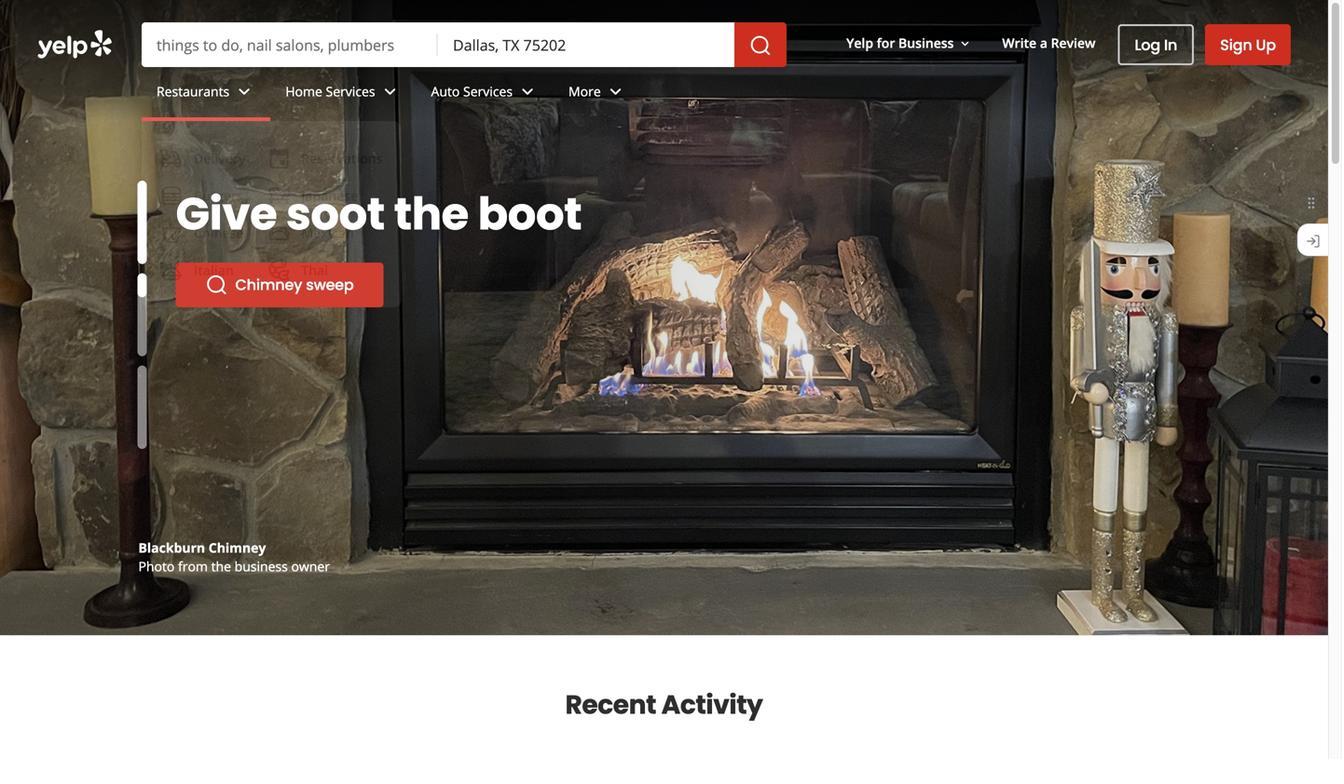 Task type: locate. For each thing, give the bounding box(es) containing it.
write a review
[[1003, 34, 1096, 52]]

search image
[[750, 35, 772, 57]]

1 horizontal spatial none field
[[453, 34, 720, 55]]

None search field
[[0, 0, 1328, 308], [142, 22, 791, 67], [0, 0, 1328, 308], [142, 22, 791, 67]]

more link
[[554, 67, 642, 121]]

2 none field from the left
[[453, 34, 720, 55]]

2 horizontal spatial 24 chevron down v2 image
[[516, 81, 539, 103]]

the
[[394, 183, 469, 246], [211, 558, 231, 576]]

photo
[[138, 558, 175, 576], [138, 558, 175, 576]]

services for home services
[[326, 83, 375, 100]]

turftim landscape and design photo by tim m.
[[138, 539, 338, 576]]

1 vertical spatial chimney
[[209, 539, 266, 557]]

24 chevron down v2 image for auto services
[[516, 81, 539, 103]]

menu inside 'business categories' element
[[271, 121, 572, 308]]

24 search v2 image
[[206, 326, 228, 349]]

select slide image
[[138, 181, 147, 264]]

2 services from the left
[[463, 83, 513, 100]]

more
[[569, 83, 601, 100]]

1 vertical spatial the
[[211, 558, 231, 576]]

chimney sweep link
[[176, 263, 384, 308]]

auto services
[[431, 83, 513, 100]]

24 chevron down v2 image inside the home services link
[[379, 81, 401, 103]]

16 chevron down v2 image
[[958, 36, 973, 51]]

chimney up "m."
[[209, 539, 266, 557]]

24 plumbers v2 image
[[441, 259, 463, 282]]

24 chevron down v2 image inside restaurants link
[[233, 81, 256, 103]]

blackburn
[[138, 539, 205, 557]]

1 vertical spatial home
[[323, 224, 361, 242]]

1 horizontal spatial home
[[323, 224, 361, 242]]

restaurants
[[157, 83, 230, 100]]

business
[[235, 558, 288, 576]]

0 horizontal spatial services
[[326, 83, 375, 100]]

Near text field
[[453, 34, 720, 55]]

services
[[326, 83, 375, 100], [463, 83, 513, 100]]

tree services
[[235, 327, 331, 348]]

24 search v2 image
[[206, 274, 228, 296]]

home services link
[[271, 67, 416, 121]]

0 horizontal spatial none field
[[157, 34, 423, 55]]

0 horizontal spatial home
[[285, 83, 322, 100]]

yelp for business
[[847, 34, 954, 52]]

24 landscaping v2 image
[[441, 147, 463, 170]]

24 chevron down v2 image for restaurants
[[233, 81, 256, 103]]

24 chevron down v2 image left auto
[[379, 81, 401, 103]]

none field up more
[[453, 34, 720, 55]]

24 chevron down v2 image
[[605, 81, 627, 103]]

electricians
[[323, 187, 394, 205]]

home
[[285, 83, 322, 100], [323, 224, 361, 242]]

landscaping
[[475, 150, 553, 167]]

dead
[[176, 235, 293, 298]]

24 chevron down v2 image
[[233, 81, 256, 103], [379, 81, 401, 103], [516, 81, 539, 103]]

contractors
[[323, 150, 397, 167]]

0 horizontal spatial 24 chevron down v2 image
[[233, 81, 256, 103]]

24 moving v2 image
[[441, 222, 463, 244]]

24 chevron down v2 image right the auto services
[[516, 81, 539, 103]]

auto services link
[[416, 67, 554, 121]]

sign
[[1221, 34, 1253, 55]]

boot
[[478, 183, 582, 246]]

services right auto
[[463, 83, 513, 100]]

services up the contractors link
[[326, 83, 375, 100]]

turftim landscape and design link
[[138, 539, 338, 557]]

home cleaners link
[[282, 214, 426, 252]]

write
[[1003, 34, 1037, 52]]

24 chevron down v2 image right restaurants
[[233, 81, 256, 103]]

log in
[[1135, 34, 1178, 55]]

menu
[[271, 121, 572, 308]]

chimney right 24 search v2 image
[[235, 275, 302, 296]]

locksmiths
[[475, 187, 546, 205]]

yelp for business button
[[839, 26, 980, 60]]

landscaping link
[[434, 140, 561, 177]]

sign up button
[[1206, 24, 1291, 65]]

1 none field from the left
[[157, 34, 423, 55]]

tree services link
[[176, 315, 361, 360]]

1 services from the left
[[326, 83, 375, 100]]

auto
[[431, 83, 460, 100]]

photo inside blackburn chimney photo from the business owner
[[138, 558, 175, 576]]

24 heating cooling v2 image
[[289, 259, 312, 282]]

cleaners
[[364, 224, 419, 242]]

1 horizontal spatial 24 chevron down v2 image
[[379, 81, 401, 103]]

for
[[877, 34, 895, 52]]

0 vertical spatial chimney
[[235, 275, 302, 296]]

24 chevron down v2 image inside "auto services" link
[[516, 81, 539, 103]]

chimney
[[235, 275, 302, 296], [209, 539, 266, 557]]

services for auto services
[[463, 83, 513, 100]]

tim
[[196, 558, 220, 576]]

0 vertical spatial home
[[285, 83, 322, 100]]

1 24 chevron down v2 image from the left
[[233, 81, 256, 103]]

2 24 chevron down v2 image from the left
[[379, 81, 401, 103]]

home for home services
[[285, 83, 322, 100]]

hvac link
[[282, 252, 426, 289]]

movers
[[475, 224, 521, 242]]

menu containing contractors
[[271, 121, 572, 308]]

farewell
[[270, 183, 453, 246]]

review
[[1051, 34, 1096, 52]]

1 horizontal spatial services
[[463, 83, 513, 100]]

0 horizontal spatial the
[[211, 558, 231, 576]]

none field up home services
[[157, 34, 423, 55]]

electricians link
[[282, 177, 426, 214]]

photo inside turftim landscape and design photo by tim m.
[[138, 558, 175, 576]]

1 horizontal spatial the
[[394, 183, 469, 246]]

sweep
[[306, 275, 354, 296]]

3 24 chevron down v2 image from the left
[[516, 81, 539, 103]]

None field
[[157, 34, 423, 55], [453, 34, 720, 55]]

Find text field
[[157, 34, 423, 55]]

landscape
[[193, 539, 262, 557]]



Task type: describe. For each thing, give the bounding box(es) containing it.
home services
[[285, 83, 375, 100]]

m.
[[224, 558, 240, 576]]

say
[[176, 183, 261, 246]]

a
[[1040, 34, 1048, 52]]

design
[[294, 539, 338, 557]]

24 home cleaning v2 image
[[289, 222, 312, 244]]

by
[[178, 558, 193, 576]]

sign up
[[1221, 34, 1276, 55]]

0 vertical spatial the
[[394, 183, 469, 246]]

hvac
[[323, 261, 358, 279]]

services
[[271, 327, 331, 348]]

24 locksmith v2 image
[[441, 185, 463, 207]]

tree
[[235, 327, 267, 348]]

blackburn chimney photo from the business owner
[[138, 539, 330, 576]]

write a review link
[[995, 26, 1103, 60]]

home for home cleaners
[[323, 224, 361, 242]]

log
[[1135, 34, 1161, 55]]

to
[[462, 183, 508, 246]]

none field near
[[453, 34, 720, 55]]

chimney sweep
[[235, 275, 354, 296]]

activity
[[662, 687, 763, 724]]

24 chevron down v2 image for home services
[[379, 81, 401, 103]]

business
[[899, 34, 954, 52]]

plumbers link
[[434, 252, 561, 289]]

give soot the boot
[[176, 183, 582, 246]]

soot
[[286, 183, 385, 246]]

movers link
[[434, 214, 561, 252]]

the inside blackburn chimney photo from the business owner
[[211, 558, 231, 576]]

in
[[1164, 34, 1178, 55]]

up
[[1256, 34, 1276, 55]]

yelp
[[847, 34, 874, 52]]

home cleaners
[[323, 224, 419, 242]]

business categories element
[[142, 67, 1291, 308]]

explore banner section banner
[[0, 0, 1328, 636]]

from
[[178, 558, 208, 576]]

owner
[[291, 558, 330, 576]]

tim m. link
[[196, 558, 240, 576]]

none field find
[[157, 34, 423, 55]]

say farewell to dead branches
[[176, 183, 519, 298]]

restaurants link
[[142, 67, 271, 121]]

give
[[176, 183, 277, 246]]

24 electrician v2 image
[[289, 185, 312, 207]]

24 contractor v2 image
[[289, 147, 312, 170]]

blackburn chimney link
[[138, 539, 266, 557]]

chimney inside blackburn chimney photo from the business owner
[[209, 539, 266, 557]]

and
[[266, 539, 291, 557]]

turftim
[[138, 539, 190, 557]]

recent activity
[[565, 687, 763, 724]]

locksmiths link
[[434, 177, 561, 214]]

plumbers
[[475, 261, 535, 279]]

contractors link
[[282, 140, 426, 177]]

recent
[[565, 687, 656, 724]]

branches
[[302, 235, 519, 298]]

log in button
[[1118, 24, 1194, 65]]



Task type: vqa. For each thing, say whether or not it's contained in the screenshot.
the farewell
yes



